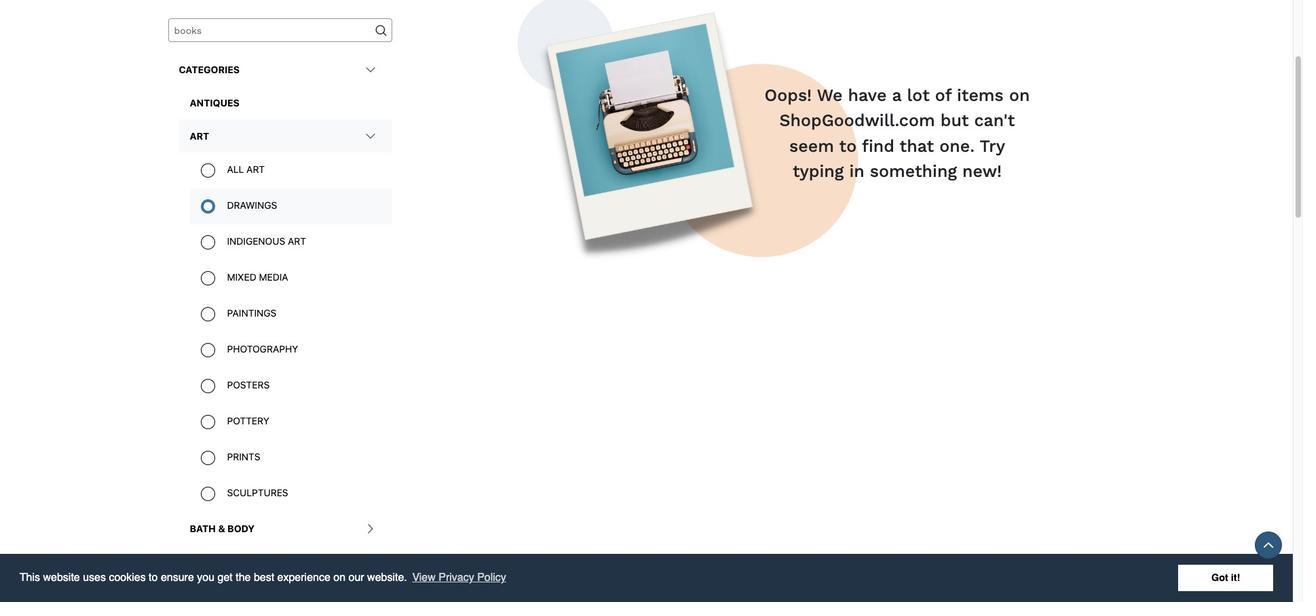 Task type: vqa. For each thing, say whether or not it's contained in the screenshot.
first QUICK BID LINK from the left
no



Task type: describe. For each thing, give the bounding box(es) containing it.
media
[[259, 272, 288, 283]]

to inside oops! we have a lot of items on shopgoodwill.com but can't seem to find that one. try typing in something new!
[[839, 136, 857, 156]]

art for all art
[[246, 164, 265, 175]]

get
[[218, 572, 233, 585]]

prints
[[227, 451, 260, 463]]

our
[[349, 572, 364, 585]]

policy
[[477, 572, 506, 585]]

body
[[228, 523, 255, 535]]

group for categories
[[168, 86, 392, 603]]

photography
[[227, 344, 298, 355]]

a
[[892, 85, 902, 105]]

mixed media
[[227, 272, 288, 283]]

that
[[900, 136, 934, 156]]

bath & body tree item
[[179, 513, 392, 546]]

paintings
[[227, 308, 277, 319]]

uses
[[83, 572, 106, 585]]

best
[[254, 572, 274, 585]]

on inside oops! we have a lot of items on shopgoodwill.com but can't seem to find that one. try typing in something new!
[[1009, 85, 1030, 105]]

submit search image
[[376, 25, 387, 36]]

this website uses cookies to ensure you get the best experience on our website. view privacy policy
[[20, 572, 506, 585]]

Keyword Search text field
[[168, 18, 392, 42]]

can't
[[974, 111, 1015, 131]]

books tree item
[[179, 546, 392, 579]]

find
[[862, 136, 895, 156]]

got
[[1212, 573, 1228, 584]]

art tree item
[[179, 120, 392, 153]]

of
[[935, 85, 951, 105]]

all art
[[227, 164, 265, 175]]

&
[[218, 523, 225, 535]]

in
[[849, 162, 865, 181]]

have
[[848, 85, 887, 105]]

art for indigenous art
[[288, 236, 306, 247]]

something
[[870, 162, 957, 181]]

but
[[941, 111, 969, 131]]

group for art
[[179, 153, 392, 513]]

view
[[412, 572, 436, 585]]

seem
[[789, 136, 834, 156]]



Task type: locate. For each thing, give the bounding box(es) containing it.
experience
[[277, 572, 330, 585]]

items
[[957, 85, 1004, 105]]

indigenous art
[[227, 236, 306, 247]]

new!
[[962, 162, 1002, 181]]

typing
[[793, 162, 844, 181]]

website.
[[367, 572, 407, 585]]

indigenous
[[227, 236, 285, 247]]

1 vertical spatial to
[[149, 572, 158, 585]]

try
[[980, 136, 1005, 156]]

ensure
[[161, 572, 194, 585]]

1 vertical spatial on
[[333, 572, 346, 585]]

got it!
[[1212, 573, 1240, 584]]

you
[[197, 572, 215, 585]]

view privacy policy button
[[410, 568, 508, 589]]

on
[[1009, 85, 1030, 105], [333, 572, 346, 585]]

0 horizontal spatial to
[[149, 572, 158, 585]]

cookieconsent dialog
[[0, 554, 1293, 603]]

1 vertical spatial art
[[246, 164, 265, 175]]

all
[[227, 164, 244, 175]]

cookies
[[109, 572, 146, 585]]

to inside the cookieconsent dialog
[[149, 572, 158, 585]]

group containing antiques
[[168, 86, 392, 603]]

0 vertical spatial art
[[190, 130, 209, 142]]

bath & body
[[190, 523, 255, 535]]

we
[[817, 85, 843, 105]]

oops!
[[765, 85, 812, 105]]

privacy
[[439, 572, 474, 585]]

find more image
[[508, 0, 1029, 262]]

1 horizontal spatial to
[[839, 136, 857, 156]]

on inside dialog
[[333, 572, 346, 585]]

got it! button
[[1178, 565, 1273, 592]]

to left ensure
[[149, 572, 158, 585]]

it!
[[1231, 573, 1240, 584]]

mixed
[[227, 272, 256, 283]]

on left our
[[333, 572, 346, 585]]

sculptures
[[227, 487, 288, 499]]

art inside tree item
[[190, 130, 209, 142]]

2 vertical spatial art
[[288, 236, 306, 247]]

1 horizontal spatial on
[[1009, 85, 1030, 105]]

bath
[[190, 523, 216, 535]]

art
[[190, 130, 209, 142], [246, 164, 265, 175], [288, 236, 306, 247]]

to up in
[[839, 136, 857, 156]]

group containing all art
[[179, 153, 392, 513]]

tree item
[[179, 579, 392, 603]]

0 vertical spatial on
[[1009, 85, 1030, 105]]

oops! we have a lot of items on shopgoodwill.com but can't seem to find that one. try typing in something new!
[[765, 85, 1030, 181]]

art right all
[[246, 164, 265, 175]]

categories tree item
[[168, 53, 392, 86]]

this
[[20, 572, 40, 585]]

group inside group
[[179, 153, 392, 513]]

on up can't
[[1009, 85, 1030, 105]]

2 horizontal spatial art
[[288, 236, 306, 247]]

categories
[[179, 64, 240, 75]]

the
[[236, 572, 251, 585]]

shopgoodwill.com
[[780, 111, 935, 131]]

to
[[839, 136, 857, 156], [149, 572, 158, 585]]

group
[[168, 86, 392, 603], [179, 153, 392, 513]]

back to top image
[[1263, 540, 1274, 551]]

website
[[43, 572, 80, 585]]

0 horizontal spatial art
[[190, 130, 209, 142]]

pottery
[[227, 416, 269, 427]]

art right indigenous
[[288, 236, 306, 247]]

0 horizontal spatial on
[[333, 572, 346, 585]]

books
[[190, 557, 224, 568]]

0 vertical spatial to
[[839, 136, 857, 156]]

one.
[[940, 136, 975, 156]]

drawings
[[227, 200, 277, 211]]

posters
[[227, 380, 270, 391]]

lot
[[907, 85, 930, 105]]

1 horizontal spatial art
[[246, 164, 265, 175]]

art down antiques
[[190, 130, 209, 142]]

antiques
[[190, 97, 239, 109]]



